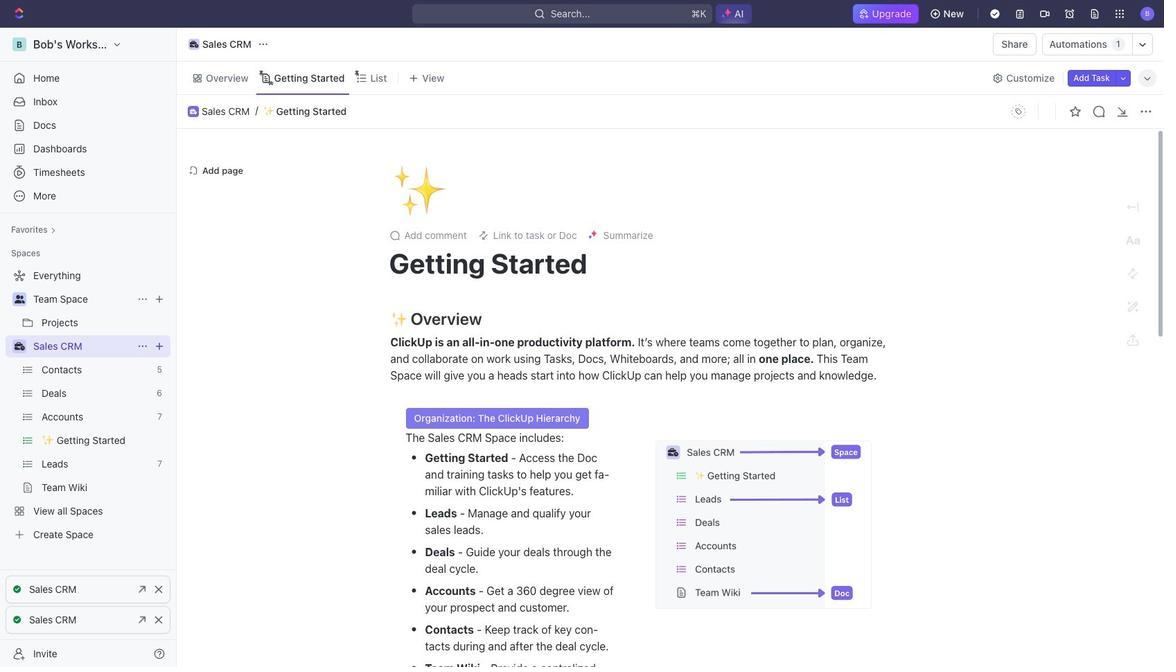 Task type: describe. For each thing, give the bounding box(es) containing it.
dropdown menu image
[[1008, 101, 1030, 123]]

business time image
[[14, 342, 25, 351]]

sidebar navigation
[[0, 28, 180, 667]]

1 vertical spatial business time image
[[190, 109, 197, 114]]

user group image
[[14, 295, 25, 304]]



Task type: vqa. For each thing, say whether or not it's contained in the screenshot.
"Space, ," element
no



Task type: locate. For each thing, give the bounding box(es) containing it.
tree
[[6, 265, 171, 546]]

tree inside sidebar navigation
[[6, 265, 171, 546]]

bob's workspace, , element
[[12, 37, 26, 51]]

0 vertical spatial business time image
[[190, 41, 198, 48]]

business time image
[[190, 41, 198, 48], [190, 109, 197, 114]]



